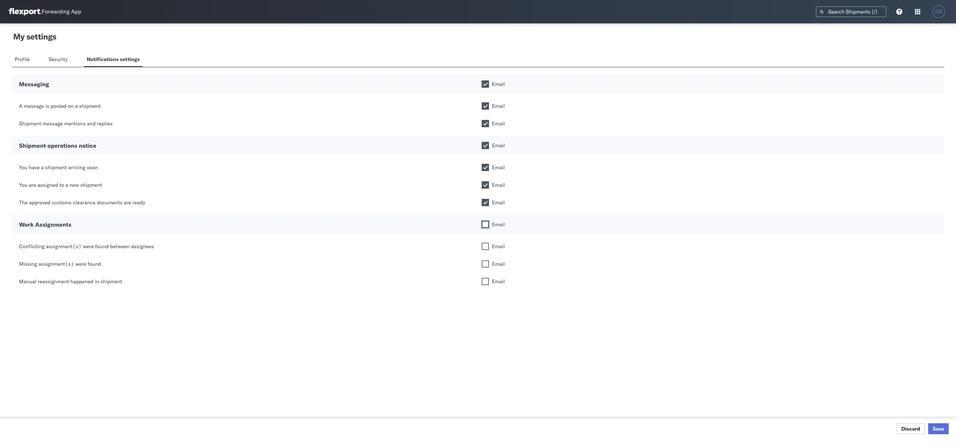 Task type: describe. For each thing, give the bounding box(es) containing it.
ready
[[133, 200, 145, 206]]

email for work assignments
[[492, 222, 505, 228]]

is
[[45, 103, 49, 110]]

security
[[49, 56, 68, 63]]

1 vertical spatial are
[[124, 200, 131, 206]]

you have a shipment arriving soon
[[19, 164, 98, 171]]

save
[[934, 426, 945, 433]]

you for you have a shipment arriving soon
[[19, 164, 27, 171]]

arriving
[[68, 164, 85, 171]]

approved
[[29, 200, 51, 206]]

shipment up and on the left
[[79, 103, 101, 110]]

notice
[[79, 142, 96, 149]]

save button
[[929, 424, 950, 435]]

email for missing assignment(s) were found
[[492, 261, 505, 268]]

0 vertical spatial a
[[75, 103, 78, 110]]

email for shipment operations notice
[[492, 143, 505, 149]]

notifications
[[87, 56, 119, 63]]

discard
[[902, 426, 921, 433]]

my settings
[[13, 32, 56, 42]]

shipment message mentions and replies
[[19, 121, 113, 127]]

notifications settings
[[87, 56, 140, 63]]

0 horizontal spatial a
[[41, 164, 44, 171]]

a message is posted on a shipment
[[19, 103, 101, 110]]

email for conflicting assignment(s) were found between assignees
[[492, 244, 505, 250]]

email for you have a shipment arriving soon
[[492, 164, 505, 171]]

shipment up you are assigned to a new shipment
[[45, 164, 67, 171]]

security button
[[46, 53, 72, 67]]

discard button
[[897, 424, 926, 435]]

message for a
[[24, 103, 44, 110]]

forwarding app link
[[9, 8, 81, 15]]

new
[[70, 182, 79, 189]]

assigned
[[37, 182, 58, 189]]

shipment for shipment operations notice
[[19, 142, 46, 149]]

in
[[95, 279, 99, 285]]

messaging
[[19, 81, 49, 88]]

forwarding
[[42, 8, 70, 15]]

work assignments
[[19, 221, 71, 229]]

a
[[19, 103, 23, 110]]

clearance
[[73, 200, 96, 206]]

and
[[87, 121, 96, 127]]

profile
[[15, 56, 30, 63]]

notifications settings button
[[84, 53, 143, 67]]

os button
[[931, 3, 948, 20]]

2 vertical spatial a
[[65, 182, 68, 189]]

documents
[[97, 200, 123, 206]]

replies
[[97, 121, 113, 127]]

assignments
[[35, 221, 71, 229]]

operations
[[47, 142, 77, 149]]

settings for my settings
[[26, 32, 56, 42]]

email for shipment message mentions and replies
[[492, 121, 505, 127]]

email for messaging
[[492, 81, 505, 88]]

reassignment
[[38, 279, 69, 285]]

forwarding app
[[42, 8, 81, 15]]

you for you are assigned to a new shipment
[[19, 182, 27, 189]]

were for missing
[[75, 261, 86, 268]]



Task type: vqa. For each thing, say whether or not it's contained in the screenshot.
Western to the bottom
no



Task type: locate. For each thing, give the bounding box(es) containing it.
shipment up have
[[19, 142, 46, 149]]

missing assignment(s) were found
[[19, 261, 101, 268]]

2 horizontal spatial a
[[75, 103, 78, 110]]

settings right my at the top of page
[[26, 32, 56, 42]]

shipment
[[19, 121, 41, 127], [19, 142, 46, 149]]

11 email from the top
[[492, 279, 505, 285]]

1 vertical spatial settings
[[120, 56, 140, 63]]

the approved customs clearance documents are ready
[[19, 200, 145, 206]]

email for you are assigned to a new shipment
[[492, 182, 505, 189]]

email for manual reassignment happened in shipment
[[492, 279, 505, 285]]

found
[[95, 244, 109, 250], [88, 261, 101, 268]]

email for a message is posted on a shipment
[[492, 103, 505, 110]]

app
[[71, 8, 81, 15]]

are left ready
[[124, 200, 131, 206]]

profile button
[[12, 53, 34, 67]]

0 vertical spatial are
[[29, 182, 36, 189]]

found up in
[[88, 261, 101, 268]]

3 email from the top
[[492, 121, 505, 127]]

manual reassignment happened in shipment
[[19, 279, 122, 285]]

were for conflicting
[[83, 244, 94, 250]]

conflicting
[[19, 244, 45, 250]]

1 vertical spatial shipment
[[19, 142, 46, 149]]

0 vertical spatial you
[[19, 164, 27, 171]]

6 email from the top
[[492, 182, 505, 189]]

the
[[19, 200, 28, 206]]

1 horizontal spatial are
[[124, 200, 131, 206]]

5 email from the top
[[492, 164, 505, 171]]

message down "is"
[[43, 121, 63, 127]]

found for conflicting assignment(s) were found between assignees
[[95, 244, 109, 250]]

mentions
[[64, 121, 86, 127]]

None checkbox
[[482, 103, 489, 110], [482, 182, 489, 189], [482, 243, 489, 251], [482, 103, 489, 110], [482, 182, 489, 189], [482, 243, 489, 251]]

posted
[[51, 103, 67, 110]]

assignment(s) up "reassignment"
[[38, 261, 74, 268]]

4 email from the top
[[492, 143, 505, 149]]

1 vertical spatial were
[[75, 261, 86, 268]]

0 horizontal spatial are
[[29, 182, 36, 189]]

os
[[936, 9, 943, 14]]

assignees
[[131, 244, 154, 250]]

1 vertical spatial you
[[19, 182, 27, 189]]

1 email from the top
[[492, 81, 505, 88]]

are
[[29, 182, 36, 189], [124, 200, 131, 206]]

1 horizontal spatial settings
[[120, 56, 140, 63]]

0 vertical spatial message
[[24, 103, 44, 110]]

shipment right in
[[100, 279, 122, 285]]

0 vertical spatial settings
[[26, 32, 56, 42]]

work
[[19, 221, 34, 229]]

2 email from the top
[[492, 103, 505, 110]]

shipment down a
[[19, 121, 41, 127]]

found left between
[[95, 244, 109, 250]]

were up happened
[[75, 261, 86, 268]]

1 horizontal spatial a
[[65, 182, 68, 189]]

9 email from the top
[[492, 244, 505, 250]]

conflicting assignment(s) were found between assignees
[[19, 244, 154, 250]]

my
[[13, 32, 25, 42]]

message for shipment
[[43, 121, 63, 127]]

0 vertical spatial were
[[83, 244, 94, 250]]

to
[[59, 182, 64, 189]]

shipment
[[79, 103, 101, 110], [45, 164, 67, 171], [80, 182, 102, 189], [100, 279, 122, 285]]

0 vertical spatial shipment
[[19, 121, 41, 127]]

shipment right new
[[80, 182, 102, 189]]

a right have
[[41, 164, 44, 171]]

settings
[[26, 32, 56, 42], [120, 56, 140, 63]]

customs
[[52, 200, 72, 206]]

between
[[110, 244, 130, 250]]

message right a
[[24, 103, 44, 110]]

email
[[492, 81, 505, 88], [492, 103, 505, 110], [492, 121, 505, 127], [492, 143, 505, 149], [492, 164, 505, 171], [492, 182, 505, 189], [492, 200, 505, 206], [492, 222, 505, 228], [492, 244, 505, 250], [492, 261, 505, 268], [492, 279, 505, 285]]

1 shipment from the top
[[19, 121, 41, 127]]

1 vertical spatial found
[[88, 261, 101, 268]]

10 email from the top
[[492, 261, 505, 268]]

assignment(s) up missing assignment(s) were found
[[46, 244, 82, 250]]

7 email from the top
[[492, 200, 505, 206]]

missing
[[19, 261, 37, 268]]

settings inside notifications settings button
[[120, 56, 140, 63]]

on
[[68, 103, 74, 110]]

have
[[29, 164, 40, 171]]

1 vertical spatial assignment(s)
[[38, 261, 74, 268]]

0 vertical spatial assignment(s)
[[46, 244, 82, 250]]

you are assigned to a new shipment
[[19, 182, 102, 189]]

1 vertical spatial message
[[43, 121, 63, 127]]

Search Shipments (/) text field
[[817, 6, 887, 17]]

0 vertical spatial found
[[95, 244, 109, 250]]

manual
[[19, 279, 36, 285]]

found for missing assignment(s) were found
[[88, 261, 101, 268]]

2 you from the top
[[19, 182, 27, 189]]

assignment(s) for conflicting
[[46, 244, 82, 250]]

a right "to"
[[65, 182, 68, 189]]

soon
[[87, 164, 98, 171]]

1 you from the top
[[19, 164, 27, 171]]

2 shipment from the top
[[19, 142, 46, 149]]

a right on
[[75, 103, 78, 110]]

shipment operations notice
[[19, 142, 96, 149]]

settings right notifications
[[120, 56, 140, 63]]

flexport. image
[[9, 8, 42, 15]]

email for the approved customs clearance documents are ready
[[492, 200, 505, 206]]

settings for notifications settings
[[120, 56, 140, 63]]

shipment for shipment message mentions and replies
[[19, 121, 41, 127]]

happened
[[70, 279, 94, 285]]

assignment(s)
[[46, 244, 82, 250], [38, 261, 74, 268]]

1 vertical spatial a
[[41, 164, 44, 171]]

are left assigned
[[29, 182, 36, 189]]

you up the
[[19, 182, 27, 189]]

None checkbox
[[482, 81, 489, 88], [482, 120, 489, 127], [482, 142, 489, 149], [482, 164, 489, 171], [482, 199, 489, 207], [482, 221, 489, 229], [482, 261, 489, 268], [482, 278, 489, 286], [482, 81, 489, 88], [482, 120, 489, 127], [482, 142, 489, 149], [482, 164, 489, 171], [482, 199, 489, 207], [482, 221, 489, 229], [482, 261, 489, 268], [482, 278, 489, 286]]

0 horizontal spatial settings
[[26, 32, 56, 42]]

were
[[83, 244, 94, 250], [75, 261, 86, 268]]

8 email from the top
[[492, 222, 505, 228]]

message
[[24, 103, 44, 110], [43, 121, 63, 127]]

assignment(s) for missing
[[38, 261, 74, 268]]

a
[[75, 103, 78, 110], [41, 164, 44, 171], [65, 182, 68, 189]]

you left have
[[19, 164, 27, 171]]

you
[[19, 164, 27, 171], [19, 182, 27, 189]]

were left between
[[83, 244, 94, 250]]



